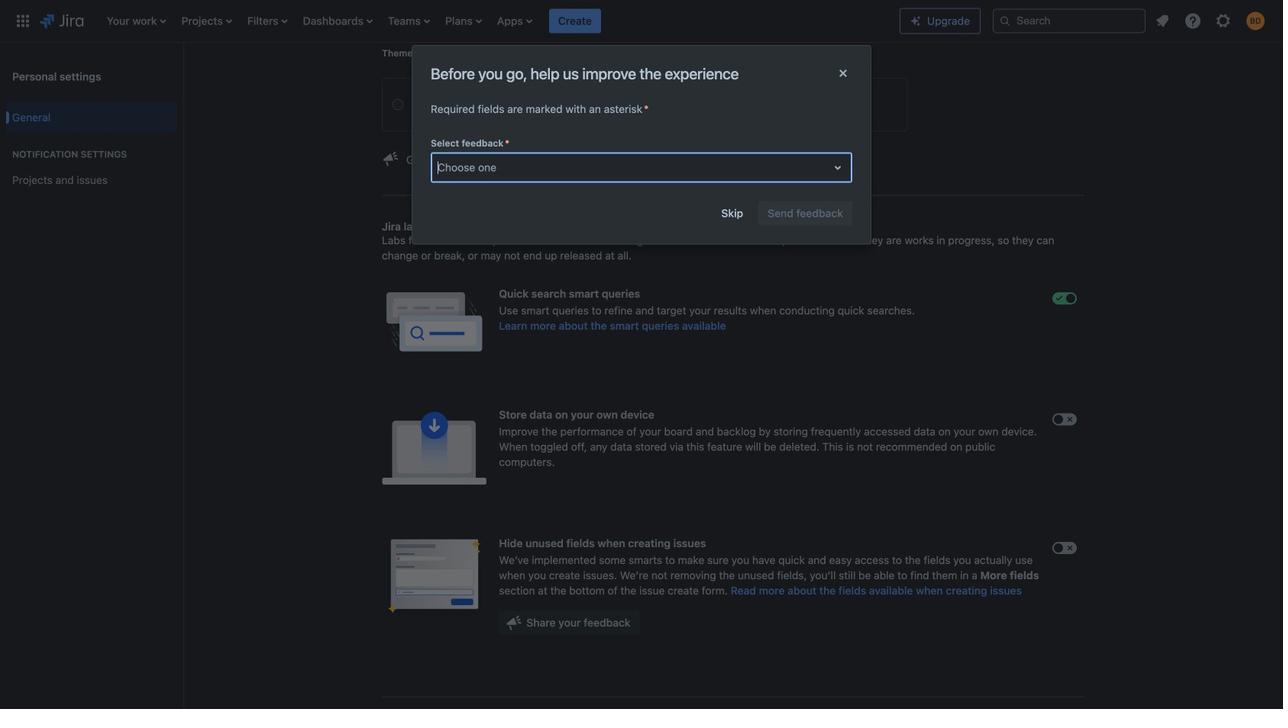 Task type: describe. For each thing, give the bounding box(es) containing it.
Search field
[[993, 9, 1146, 33]]

2 list item from the left
[[177, 0, 237, 42]]

8 list item from the left
[[549, 0, 601, 42]]

7 list item from the left
[[493, 0, 537, 42]]

1 horizontal spatial list
[[1149, 7, 1274, 35]]

5 list item from the left
[[383, 0, 435, 42]]

close modal image
[[834, 64, 852, 82]]

2 group from the top
[[6, 133, 177, 200]]

open image
[[829, 158, 847, 177]]



Task type: vqa. For each thing, say whether or not it's contained in the screenshot.
Arrow Down image
no



Task type: locate. For each thing, give the bounding box(es) containing it.
list
[[99, 0, 900, 42], [1149, 7, 1274, 35]]

0 horizontal spatial list
[[99, 0, 900, 42]]

6 list item from the left
[[441, 0, 486, 42]]

None text field
[[438, 160, 441, 175]]

hide unused fields when creating issues image
[[382, 538, 487, 624]]

None search field
[[993, 9, 1146, 33]]

4 list item from the left
[[298, 0, 377, 42]]

search image
[[999, 15, 1011, 27]]

1 group from the top
[[6, 98, 177, 205]]

jira image
[[40, 12, 84, 30], [40, 12, 84, 30]]

banner
[[0, 0, 1283, 43]]

1 list item from the left
[[102, 0, 171, 42]]

heading
[[6, 148, 177, 160]]

primary element
[[9, 0, 900, 42]]

feedback image
[[382, 150, 400, 168]]

list item
[[102, 0, 171, 42], [177, 0, 237, 42], [243, 0, 292, 42], [298, 0, 377, 42], [383, 0, 435, 42], [441, 0, 486, 42], [493, 0, 537, 42], [549, 0, 601, 42]]

3 list item from the left
[[243, 0, 292, 42]]

group
[[6, 98, 177, 205], [6, 133, 177, 200]]



